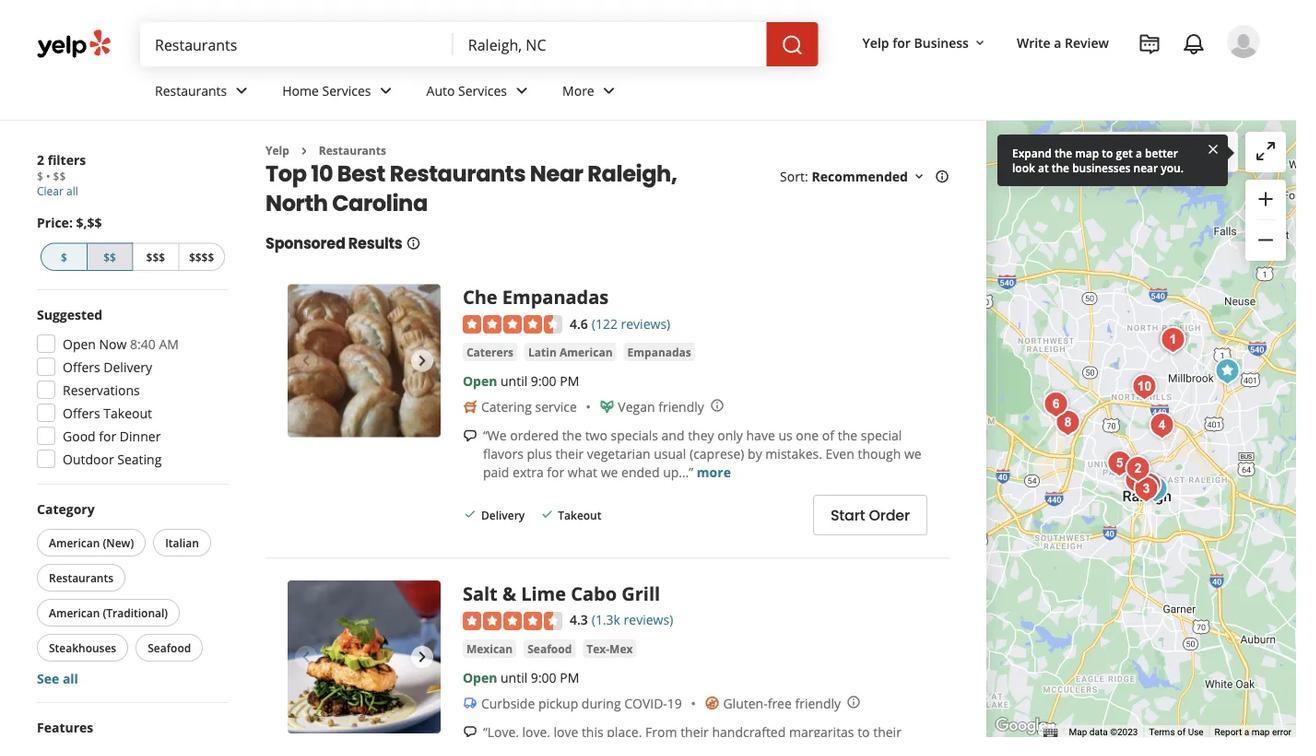Task type: describe. For each thing, give the bounding box(es) containing it.
$ inside button
[[61, 249, 67, 265]]

map
[[1069, 727, 1087, 738]]

keyboard shortcuts image
[[1043, 729, 1058, 738]]

latin
[[528, 344, 557, 360]]

restaurants inside button
[[49, 570, 113, 585]]

yelp for business
[[863, 34, 969, 51]]

american (new)
[[49, 535, 134, 550]]

pm for &
[[560, 669, 579, 686]]

sponsored results
[[266, 233, 402, 254]]

previous image
[[295, 646, 317, 668]]

near
[[530, 158, 583, 189]]

16 shipping v2 image
[[463, 696, 477, 711]]

flavors
[[483, 445, 524, 462]]

clear all link
[[37, 183, 78, 199]]

to
[[1102, 145, 1113, 160]]

tex-mex link
[[583, 640, 637, 658]]

(122
[[592, 315, 618, 332]]

9:00 for empanadas
[[531, 372, 557, 390]]

ordered
[[510, 426, 559, 444]]

a inside expand the map to get a better look at the businesses near you.
[[1136, 145, 1142, 160]]

the mill image
[[1038, 386, 1075, 423]]

seafood for the leftmost the seafood button
[[148, 640, 191, 656]]

map for to
[[1075, 145, 1099, 160]]

seafood for right the seafood button
[[528, 641, 572, 656]]

during
[[582, 694, 621, 712]]

open now 8:40 am
[[63, 335, 179, 353]]

see all button
[[37, 670, 78, 687]]

italian button
[[153, 529, 211, 557]]

use
[[1188, 727, 1204, 738]]

1 vertical spatial delivery
[[481, 507, 525, 523]]

recommended
[[812, 168, 908, 185]]

pickup
[[538, 694, 578, 712]]

19
[[667, 694, 682, 712]]

and
[[662, 426, 685, 444]]

gluten-free friendly
[[723, 694, 841, 712]]

(new)
[[103, 535, 134, 550]]

16 chevron right v2 image
[[297, 144, 311, 158]]

mexican link
[[463, 640, 517, 658]]

clear
[[37, 183, 64, 199]]

"we ordered the two specials and they only have us one of the special flavors plus their vegetarian usual (caprese) by mistakes. even though we paid extra for what we ended up…"
[[483, 426, 922, 481]]

look
[[1012, 160, 1035, 175]]

caterers link
[[463, 343, 517, 361]]

map data ©2023
[[1069, 727, 1138, 738]]

mexican button
[[463, 640, 517, 658]]

category
[[37, 500, 95, 518]]

projects image
[[1139, 33, 1161, 55]]

caterers
[[466, 344, 514, 360]]

16 info v2 image
[[406, 236, 421, 251]]

american for american (new)
[[49, 535, 100, 550]]

businesses
[[1072, 160, 1131, 175]]

notifications image
[[1183, 33, 1205, 55]]

american for american (traditional)
[[49, 605, 100, 620]]

report
[[1215, 727, 1242, 738]]

map region
[[761, 79, 1297, 739]]

0 vertical spatial american
[[560, 344, 613, 360]]

data
[[1090, 727, 1108, 738]]

Near text field
[[468, 34, 752, 54]]

offers for offers delivery
[[63, 358, 100, 376]]

get
[[1116, 145, 1133, 160]]

gen ramen image
[[1144, 408, 1181, 444]]

$$$
[[146, 249, 165, 265]]

us
[[779, 426, 793, 444]]

terms of use
[[1149, 727, 1204, 738]]

up…"
[[663, 463, 694, 481]]

che empanadas image
[[288, 284, 441, 437]]

raleigh crab house image
[[1209, 353, 1246, 390]]

good
[[63, 427, 96, 445]]

4.3 link
[[570, 610, 588, 629]]

mistakes.
[[766, 445, 822, 462]]

auto
[[426, 82, 455, 99]]

16 info v2 image
[[935, 169, 950, 184]]

16 speech v2 image for che empanadas
[[463, 429, 477, 443]]

mexican
[[466, 641, 513, 656]]

top
[[266, 158, 307, 189]]

zoom in image
[[1255, 188, 1277, 210]]

best
[[337, 158, 385, 189]]

16 gluten free v2 image
[[705, 696, 720, 711]]

the cowfish sushi burger bar image
[[1126, 369, 1163, 406]]

slideshow element for che
[[288, 284, 441, 437]]

0 horizontal spatial we
[[601, 463, 618, 481]]

price:
[[37, 214, 73, 231]]

salt & lime cabo grill
[[463, 581, 660, 606]]

midwood smokehouse image
[[1120, 451, 1157, 488]]

usual
[[654, 445, 686, 462]]

iyla's southern kitchen image
[[1119, 463, 1156, 500]]

auto services
[[426, 82, 507, 99]]

near
[[1134, 160, 1158, 175]]

restaurants inside the top 10 best restaurants near raleigh, north carolina
[[390, 158, 526, 189]]

for inside "we ordered the two specials and they only have us one of the special flavors plus their vegetarian usual (caprese) by mistakes. even though we paid extra for what we ended up…"
[[547, 463, 564, 481]]

yelp link
[[266, 143, 289, 158]]

vegetarian
[[587, 445, 650, 462]]

1 horizontal spatial restaurants link
[[319, 143, 386, 158]]

american (traditional)
[[49, 605, 168, 620]]

&
[[502, 581, 516, 606]]

che empanadas
[[463, 284, 609, 310]]

tex-mex button
[[583, 640, 637, 658]]

american (new) button
[[37, 529, 146, 557]]

north
[[266, 188, 328, 218]]

curbside pickup during covid-19
[[481, 694, 682, 712]]

until for &
[[501, 669, 528, 686]]

home services
[[282, 82, 371, 99]]

recommended button
[[812, 168, 927, 185]]

(122 reviews) link
[[592, 313, 670, 333]]

close image
[[1206, 141, 1221, 157]]

seating
[[117, 450, 162, 468]]

group containing category
[[33, 500, 229, 688]]

gluten-
[[723, 694, 768, 712]]

vegan friendly
[[618, 398, 704, 415]]

auto services link
[[412, 66, 548, 120]]

covid-
[[624, 694, 667, 712]]

24 chevron down v2 image
[[231, 80, 253, 102]]

a for write
[[1054, 34, 1062, 51]]

1 vertical spatial takeout
[[558, 507, 602, 523]]

0 vertical spatial group
[[1246, 180, 1286, 261]]

good for dinner
[[63, 427, 161, 445]]

all inside 2 filters $ • $$ clear all
[[66, 183, 78, 199]]

better
[[1145, 145, 1178, 160]]

9:00 for &
[[531, 669, 557, 686]]

16 chevron down v2 image for yelp for business
[[973, 36, 987, 50]]

1 horizontal spatial we
[[904, 445, 922, 462]]

tazza kitchen village district image
[[1101, 445, 1138, 482]]

empanadas inside button
[[627, 344, 691, 360]]

carolina
[[332, 188, 428, 218]]

cabo
[[571, 581, 617, 606]]

top 10 best restaurants near raleigh, north carolina
[[266, 158, 677, 218]]

reservations
[[63, 381, 140, 399]]

group containing suggested
[[31, 305, 229, 474]]

business
[[914, 34, 969, 51]]

0 horizontal spatial friendly
[[658, 398, 704, 415]]

empanadas button
[[624, 343, 695, 361]]

none field find
[[155, 34, 439, 54]]

10
[[311, 158, 333, 189]]

moves
[[1187, 144, 1227, 161]]

1 horizontal spatial seafood button
[[524, 640, 576, 658]]

vegan
[[618, 398, 655, 415]]

terms
[[1149, 727, 1175, 738]]

che
[[463, 284, 498, 310]]



Task type: locate. For each thing, give the bounding box(es) containing it.
24 chevron down v2 image right "auto services"
[[511, 80, 533, 102]]

•
[[46, 169, 50, 184]]

0 vertical spatial yelp
[[863, 34, 889, 51]]

results
[[348, 233, 402, 254]]

steakhouses
[[49, 640, 116, 656]]

even
[[826, 445, 854, 462]]

bida manda image
[[1131, 467, 1168, 504]]

lime
[[521, 581, 566, 606]]

1 services from the left
[[322, 82, 371, 99]]

0 vertical spatial a
[[1054, 34, 1062, 51]]

1 slideshow element from the top
[[288, 284, 441, 437]]

24 chevron down v2 image left auto on the top
[[375, 80, 397, 102]]

1 16 speech v2 image from the top
[[463, 429, 477, 443]]

map right as on the top of page
[[1157, 144, 1184, 161]]

1 vertical spatial reviews)
[[624, 611, 673, 629]]

1 pm from the top
[[560, 372, 579, 390]]

mex
[[610, 641, 633, 656]]

2 16 speech v2 image from the top
[[463, 725, 477, 739]]

plus
[[527, 445, 552, 462]]

1 horizontal spatial 16 checkmark v2 image
[[540, 507, 554, 522]]

map for error
[[1252, 727, 1270, 738]]

2 open until 9:00 pm from the top
[[463, 669, 579, 686]]

2 vertical spatial open
[[463, 669, 497, 686]]

sort:
[[780, 168, 808, 185]]

caterers button
[[463, 343, 517, 361]]

expand map image
[[1255, 140, 1277, 162]]

price: $,$$ group
[[37, 213, 229, 275]]

1 horizontal spatial none field
[[468, 34, 752, 54]]

4.6 star rating image
[[463, 315, 562, 334]]

1 vertical spatial friendly
[[795, 694, 841, 712]]

0 horizontal spatial services
[[322, 82, 371, 99]]

$$ button
[[87, 243, 133, 271]]

info icon image
[[710, 398, 725, 413], [710, 398, 725, 413], [846, 695, 861, 710], [846, 695, 861, 710]]

0 vertical spatial for
[[893, 34, 911, 51]]

user actions element
[[848, 23, 1286, 136]]

tex-
[[587, 641, 610, 656]]

1 horizontal spatial delivery
[[481, 507, 525, 523]]

1 horizontal spatial $
[[61, 249, 67, 265]]

0 horizontal spatial restaurants link
[[140, 66, 268, 120]]

1 9:00 from the top
[[531, 372, 557, 390]]

1 vertical spatial yelp
[[266, 143, 289, 158]]

(traditional)
[[103, 605, 168, 620]]

latin american link
[[525, 343, 616, 361]]

0 horizontal spatial empanadas
[[502, 284, 609, 310]]

1 vertical spatial offers
[[63, 404, 100, 422]]

we right though
[[904, 445, 922, 462]]

reviews) up empanadas "link" in the top of the page
[[621, 315, 670, 332]]

seafood
[[148, 640, 191, 656], [528, 641, 572, 656]]

16 chevron down v2 image inside recommended popup button
[[912, 169, 927, 184]]

1 vertical spatial all
[[63, 670, 78, 687]]

reviews) inside (1.3k reviews) 'link'
[[624, 611, 673, 629]]

open for che
[[463, 372, 497, 390]]

0 vertical spatial delivery
[[104, 358, 152, 376]]

2 9:00 from the top
[[531, 669, 557, 686]]

2 pm from the top
[[560, 669, 579, 686]]

1 horizontal spatial services
[[458, 82, 507, 99]]

for down offers takeout
[[99, 427, 116, 445]]

2 offers from the top
[[63, 404, 100, 422]]

services inside auto services link
[[458, 82, 507, 99]]

offers takeout
[[63, 404, 152, 422]]

0 horizontal spatial yelp
[[266, 143, 289, 158]]

1 horizontal spatial $$
[[104, 249, 116, 265]]

steakhouses button
[[37, 634, 128, 662]]

delivery down paid
[[481, 507, 525, 523]]

none field up home
[[155, 34, 439, 54]]

2 horizontal spatial map
[[1252, 727, 1270, 738]]

1 horizontal spatial of
[[1177, 727, 1186, 738]]

ended
[[621, 463, 660, 481]]

24 chevron down v2 image for auto services
[[511, 80, 533, 102]]

search image
[[781, 34, 804, 56]]

friendly up and
[[658, 398, 704, 415]]

of left use
[[1177, 727, 1186, 738]]

24 chevron down v2 image for home services
[[375, 80, 397, 102]]

restaurants left 24 chevron down v2 image
[[155, 82, 227, 99]]

1 vertical spatial of
[[1177, 727, 1186, 738]]

a
[[1054, 34, 1062, 51], [1136, 145, 1142, 160], [1244, 727, 1249, 738]]

0 vertical spatial reviews)
[[621, 315, 670, 332]]

1 horizontal spatial a
[[1136, 145, 1142, 160]]

0 horizontal spatial seafood button
[[136, 634, 203, 662]]

$ inside 2 filters $ • $$ clear all
[[37, 169, 43, 184]]

2 vertical spatial for
[[547, 463, 564, 481]]

16 checkmark v2 image
[[463, 507, 477, 522], [540, 507, 554, 522]]

2 vertical spatial american
[[49, 605, 100, 620]]

services right auto on the top
[[458, 82, 507, 99]]

services for home services
[[322, 82, 371, 99]]

zoom out image
[[1255, 229, 1277, 251]]

0 vertical spatial 16 chevron down v2 image
[[973, 36, 987, 50]]

friendly right free
[[795, 694, 841, 712]]

$$ inside button
[[104, 249, 116, 265]]

0 horizontal spatial $$
[[53, 169, 66, 184]]

16 vegan v2 image
[[600, 400, 614, 414]]

24 chevron down v2 image inside more link
[[598, 80, 620, 102]]

italian
[[165, 535, 199, 550]]

16 checkmark v2 image down extra
[[540, 507, 554, 522]]

1 horizontal spatial yelp
[[863, 34, 889, 51]]

0 horizontal spatial delivery
[[104, 358, 152, 376]]

map inside expand the map to get a better look at the businesses near you.
[[1075, 145, 1099, 160]]

1 vertical spatial pm
[[560, 669, 579, 686]]

yelp for yelp link in the left top of the page
[[266, 143, 289, 158]]

0 vertical spatial open until 9:00 pm
[[463, 372, 579, 390]]

16 checkmark v2 image for delivery
[[463, 507, 477, 522]]

outdoor seating
[[63, 450, 162, 468]]

suggested
[[37, 306, 102, 323]]

seafood link
[[524, 640, 576, 658]]

seafood down "4.3"
[[528, 641, 572, 656]]

8:40
[[130, 335, 156, 353]]

1 24 chevron down v2 image from the left
[[375, 80, 397, 102]]

24 chevron down v2 image right the more
[[598, 80, 620, 102]]

16 catering v2 image
[[463, 400, 477, 414]]

1 vertical spatial restaurants link
[[319, 143, 386, 158]]

none field up more link
[[468, 34, 752, 54]]

restaurants button
[[37, 564, 125, 592]]

takeout
[[104, 404, 152, 422], [558, 507, 602, 523]]

1 horizontal spatial 24 chevron down v2 image
[[511, 80, 533, 102]]

reviews) for salt & lime cabo grill
[[624, 611, 673, 629]]

until up the catering
[[501, 372, 528, 390]]

$ down 'price: $,$$'
[[61, 249, 67, 265]]

all right see
[[63, 670, 78, 687]]

2 vertical spatial a
[[1244, 727, 1249, 738]]

open until 9:00 pm
[[463, 372, 579, 390], [463, 669, 579, 686]]

delivery down "open now 8:40 am"
[[104, 358, 152, 376]]

reviews) inside (122 reviews) 'link'
[[621, 315, 670, 332]]

0 horizontal spatial takeout
[[104, 404, 152, 422]]

1 vertical spatial $$
[[104, 249, 116, 265]]

0 vertical spatial $
[[37, 169, 43, 184]]

open inside group
[[63, 335, 96, 353]]

1 horizontal spatial seafood
[[528, 641, 572, 656]]

next image
[[411, 350, 433, 372]]

2 slideshow element from the top
[[288, 581, 441, 734]]

4.6 link
[[570, 313, 588, 333]]

seafood button down (traditional)
[[136, 634, 203, 662]]

american down restaurants button
[[49, 605, 100, 620]]

0 vertical spatial slideshow element
[[288, 284, 441, 437]]

open until 9:00 pm up catering service
[[463, 372, 579, 390]]

16 chevron down v2 image for recommended
[[912, 169, 927, 184]]

start
[[831, 505, 865, 526]]

takeout down what
[[558, 507, 602, 523]]

1 until from the top
[[501, 372, 528, 390]]

we down vegetarian
[[601, 463, 618, 481]]

2 horizontal spatial a
[[1244, 727, 1249, 738]]

1 vertical spatial 16 speech v2 image
[[463, 725, 477, 739]]

1 horizontal spatial takeout
[[558, 507, 602, 523]]

2 24 chevron down v2 image from the left
[[511, 80, 533, 102]]

for down their
[[547, 463, 564, 481]]

grill
[[622, 581, 660, 606]]

free
[[768, 694, 792, 712]]

che empanadas link
[[463, 284, 609, 310]]

business categories element
[[140, 66, 1260, 120]]

$$$$
[[189, 249, 214, 265]]

0 horizontal spatial 16 checkmark v2 image
[[463, 507, 477, 522]]

0 vertical spatial restaurants link
[[140, 66, 268, 120]]

restaurants down american (new) button on the bottom left
[[49, 570, 113, 585]]

seafood down (traditional)
[[148, 640, 191, 656]]

0 horizontal spatial none field
[[155, 34, 439, 54]]

1 vertical spatial open
[[463, 372, 497, 390]]

offers
[[63, 358, 100, 376], [63, 404, 100, 422]]

a right the write
[[1054, 34, 1062, 51]]

expand the map to get a better look at the businesses near you. tooltip
[[998, 135, 1228, 186]]

until up curbside
[[501, 669, 528, 686]]

$$ right •
[[53, 169, 66, 184]]

services right home
[[322, 82, 371, 99]]

0 horizontal spatial 16 chevron down v2 image
[[912, 169, 927, 184]]

google image
[[991, 715, 1052, 739]]

friendly
[[658, 398, 704, 415], [795, 694, 841, 712]]

empanadas up 4.6 link
[[502, 284, 609, 310]]

for for good
[[99, 427, 116, 445]]

offers up the good
[[63, 404, 100, 422]]

paid
[[483, 463, 509, 481]]

0 vertical spatial we
[[904, 445, 922, 462]]

a right the get
[[1136, 145, 1142, 160]]

1 offers from the top
[[63, 358, 100, 376]]

slideshow element for salt
[[288, 581, 441, 734]]

none field near
[[468, 34, 752, 54]]

yelp left business
[[863, 34, 889, 51]]

reviews) down grill
[[624, 611, 673, 629]]

16 chevron down v2 image
[[973, 36, 987, 50], [912, 169, 927, 184]]

0 vertical spatial until
[[501, 372, 528, 390]]

9:00 down seafood link
[[531, 669, 557, 686]]

map left the to
[[1075, 145, 1099, 160]]

1 vertical spatial 16 chevron down v2 image
[[912, 169, 927, 184]]

open for salt
[[463, 669, 497, 686]]

pm up pickup
[[560, 669, 579, 686]]

1 vertical spatial group
[[31, 305, 229, 474]]

1 vertical spatial american
[[49, 535, 100, 550]]

greg r. image
[[1227, 25, 1260, 58]]

only
[[718, 426, 743, 444]]

0 vertical spatial $$
[[53, 169, 66, 184]]

0 vertical spatial 9:00
[[531, 372, 557, 390]]

all
[[66, 183, 78, 199], [63, 670, 78, 687]]

catering service
[[481, 398, 577, 415]]

empanadas link
[[624, 343, 695, 361]]

4.3
[[570, 611, 588, 629]]

of right "one"
[[822, 426, 834, 444]]

1 horizontal spatial friendly
[[795, 694, 841, 712]]

for inside group
[[99, 427, 116, 445]]

che empanadas image
[[1137, 471, 1174, 508]]

1 horizontal spatial map
[[1157, 144, 1184, 161]]

0 vertical spatial offers
[[63, 358, 100, 376]]

all right clear
[[66, 183, 78, 199]]

open up 16 catering v2 image
[[463, 372, 497, 390]]

previous image
[[295, 350, 317, 372]]

pm for empanadas
[[560, 372, 579, 390]]

1 open until 9:00 pm from the top
[[463, 372, 579, 390]]

2 until from the top
[[501, 669, 528, 686]]

2 16 checkmark v2 image from the left
[[540, 507, 554, 522]]

0 vertical spatial takeout
[[104, 404, 152, 422]]

24 chevron down v2 image inside home services link
[[375, 80, 397, 102]]

map left error
[[1252, 727, 1270, 738]]

0 horizontal spatial seafood
[[148, 640, 191, 656]]

24 chevron down v2 image
[[375, 80, 397, 102], [511, 80, 533, 102], [598, 80, 620, 102]]

have
[[746, 426, 775, 444]]

0 vertical spatial all
[[66, 183, 78, 199]]

more link
[[697, 463, 731, 481]]

one
[[796, 426, 819, 444]]

1 vertical spatial empanadas
[[627, 344, 691, 360]]

0 vertical spatial friendly
[[658, 398, 704, 415]]

seafood button down "4.3"
[[524, 640, 576, 658]]

services for auto services
[[458, 82, 507, 99]]

reviews)
[[621, 315, 670, 332], [624, 611, 673, 629]]

american down category
[[49, 535, 100, 550]]

for
[[893, 34, 911, 51], [99, 427, 116, 445], [547, 463, 564, 481]]

16 speech v2 image down 16 shipping v2 icon
[[463, 725, 477, 739]]

for inside yelp for business button
[[893, 34, 911, 51]]

empanadas down (122 reviews)
[[627, 344, 691, 360]]

write a review link
[[1010, 26, 1117, 59]]

4.3 star rating image
[[463, 612, 562, 630]]

0 vertical spatial empanadas
[[502, 284, 609, 310]]

16 chevron down v2 image inside yelp for business button
[[973, 36, 987, 50]]

0 horizontal spatial 24 chevron down v2 image
[[375, 80, 397, 102]]

0 vertical spatial pm
[[560, 372, 579, 390]]

group
[[1246, 180, 1286, 261], [31, 305, 229, 474], [33, 500, 229, 688]]

for left business
[[893, 34, 911, 51]]

0 horizontal spatial map
[[1075, 145, 1099, 160]]

0 horizontal spatial a
[[1054, 34, 1062, 51]]

services inside home services link
[[322, 82, 371, 99]]

0 vertical spatial of
[[822, 426, 834, 444]]

2 horizontal spatial for
[[893, 34, 911, 51]]

salt & lime cabo grill image
[[1155, 322, 1192, 359], [1155, 322, 1192, 359], [288, 581, 441, 734]]

9:00 up service at the left bottom of page
[[531, 372, 557, 390]]

mustang house image
[[1128, 471, 1165, 508]]

slideshow element
[[288, 284, 441, 437], [288, 581, 441, 734]]

offers up reservations
[[63, 358, 100, 376]]

1 horizontal spatial 16 chevron down v2 image
[[973, 36, 987, 50]]

$,$$
[[76, 214, 102, 231]]

16 speech v2 image
[[463, 429, 477, 443], [463, 725, 477, 739]]

16 chevron down v2 image right business
[[973, 36, 987, 50]]

(1.3k reviews) link
[[592, 610, 673, 629]]

1 none field from the left
[[155, 34, 439, 54]]

though
[[858, 445, 901, 462]]

service
[[535, 398, 577, 415]]

1 16 checkmark v2 image from the left
[[463, 507, 477, 522]]

16 speech v2 image for salt & lime cabo grill
[[463, 725, 477, 739]]

1 horizontal spatial for
[[547, 463, 564, 481]]

©2023
[[1110, 727, 1138, 738]]

0 vertical spatial 16 speech v2 image
[[463, 429, 477, 443]]

1 vertical spatial 9:00
[[531, 669, 557, 686]]

9:00
[[531, 372, 557, 390], [531, 669, 557, 686]]

error
[[1272, 727, 1292, 738]]

report a map error link
[[1215, 727, 1292, 738]]

None search field
[[140, 22, 822, 66]]

the
[[1055, 145, 1072, 160], [1052, 160, 1070, 175], [562, 426, 582, 444], [838, 426, 858, 444]]

$$ left $$$
[[104, 249, 116, 265]]

until for empanadas
[[501, 372, 528, 390]]

takeout up dinner
[[104, 404, 152, 422]]

seafood button
[[136, 634, 203, 662], [524, 640, 576, 658]]

for for yelp
[[893, 34, 911, 51]]

1 vertical spatial open until 9:00 pm
[[463, 669, 579, 686]]

pm down latin american button
[[560, 372, 579, 390]]

open until 9:00 pm for empanadas
[[463, 372, 579, 390]]

reviews) for che empanadas
[[621, 315, 670, 332]]

16 chevron down v2 image left 16 info v2 icon
[[912, 169, 927, 184]]

1 vertical spatial until
[[501, 669, 528, 686]]

takeout inside group
[[104, 404, 152, 422]]

a for report
[[1244, 727, 1249, 738]]

yelp left 16 chevron right v2 image at left top
[[266, 143, 289, 158]]

american inside button
[[49, 535, 100, 550]]

yelp inside button
[[863, 34, 889, 51]]

3 24 chevron down v2 image from the left
[[598, 80, 620, 102]]

16 checkmark v2 image for takeout
[[540, 507, 554, 522]]

(1.3k reviews)
[[592, 611, 673, 629]]

latin american
[[528, 344, 613, 360]]

(caprese)
[[690, 445, 744, 462]]

24 chevron down v2 image for more
[[598, 80, 620, 102]]

0 vertical spatial open
[[63, 335, 96, 353]]

$ button
[[41, 243, 87, 271]]

2 vertical spatial group
[[33, 500, 229, 688]]

0 horizontal spatial $
[[37, 169, 43, 184]]

1 vertical spatial a
[[1136, 145, 1142, 160]]

1 vertical spatial we
[[601, 463, 618, 481]]

Find text field
[[155, 34, 439, 54]]

delivery
[[104, 358, 152, 376], [481, 507, 525, 523]]

24 chevron down v2 image inside auto services link
[[511, 80, 533, 102]]

$ left •
[[37, 169, 43, 184]]

report a map error
[[1215, 727, 1292, 738]]

1 horizontal spatial empanadas
[[627, 344, 691, 360]]

order
[[869, 505, 910, 526]]

$$ inside 2 filters $ • $$ clear all
[[53, 169, 66, 184]]

seafood inside group
[[148, 640, 191, 656]]

american down 4.6
[[560, 344, 613, 360]]

2 none field from the left
[[468, 34, 752, 54]]

0 horizontal spatial of
[[822, 426, 834, 444]]

offers for offers takeout
[[63, 404, 100, 422]]

open until 9:00 pm up curbside
[[463, 669, 579, 686]]

2 filters $ • $$ clear all
[[37, 151, 86, 199]]

yelp for yelp for business
[[863, 34, 889, 51]]

the oak - raleigh image
[[1050, 405, 1087, 442]]

0 horizontal spatial for
[[99, 427, 116, 445]]

yelp
[[863, 34, 889, 51], [266, 143, 289, 158]]

restaurants inside the business categories element
[[155, 82, 227, 99]]

map for moves
[[1157, 144, 1184, 161]]

open down suggested
[[63, 335, 96, 353]]

16 checkmark v2 image up salt
[[463, 507, 477, 522]]

at
[[1038, 160, 1049, 175]]

all inside group
[[63, 670, 78, 687]]

1 vertical spatial $
[[61, 249, 67, 265]]

of inside "we ordered the two specials and they only have us one of the special flavors plus their vegetarian usual (caprese) by mistakes. even though we paid extra for what we ended up…"
[[822, 426, 834, 444]]

restaurants right 16 chevron right v2 image at left top
[[319, 143, 386, 158]]

16 speech v2 image left the "we
[[463, 429, 477, 443]]

1 vertical spatial for
[[99, 427, 116, 445]]

open until 9:00 pm for &
[[463, 669, 579, 686]]

salt
[[463, 581, 498, 606]]

2 services from the left
[[458, 82, 507, 99]]

1 vertical spatial slideshow element
[[288, 581, 441, 734]]

open up 16 shipping v2 icon
[[463, 669, 497, 686]]

a right report
[[1244, 727, 1249, 738]]

None field
[[155, 34, 439, 54], [468, 34, 752, 54]]

see all
[[37, 670, 78, 687]]

restaurants up 16 info v2 image
[[390, 158, 526, 189]]

next image
[[411, 646, 433, 668]]

2 horizontal spatial 24 chevron down v2 image
[[598, 80, 620, 102]]

until
[[501, 372, 528, 390], [501, 669, 528, 686]]



Task type: vqa. For each thing, say whether or not it's contained in the screenshot.
plus
yes



